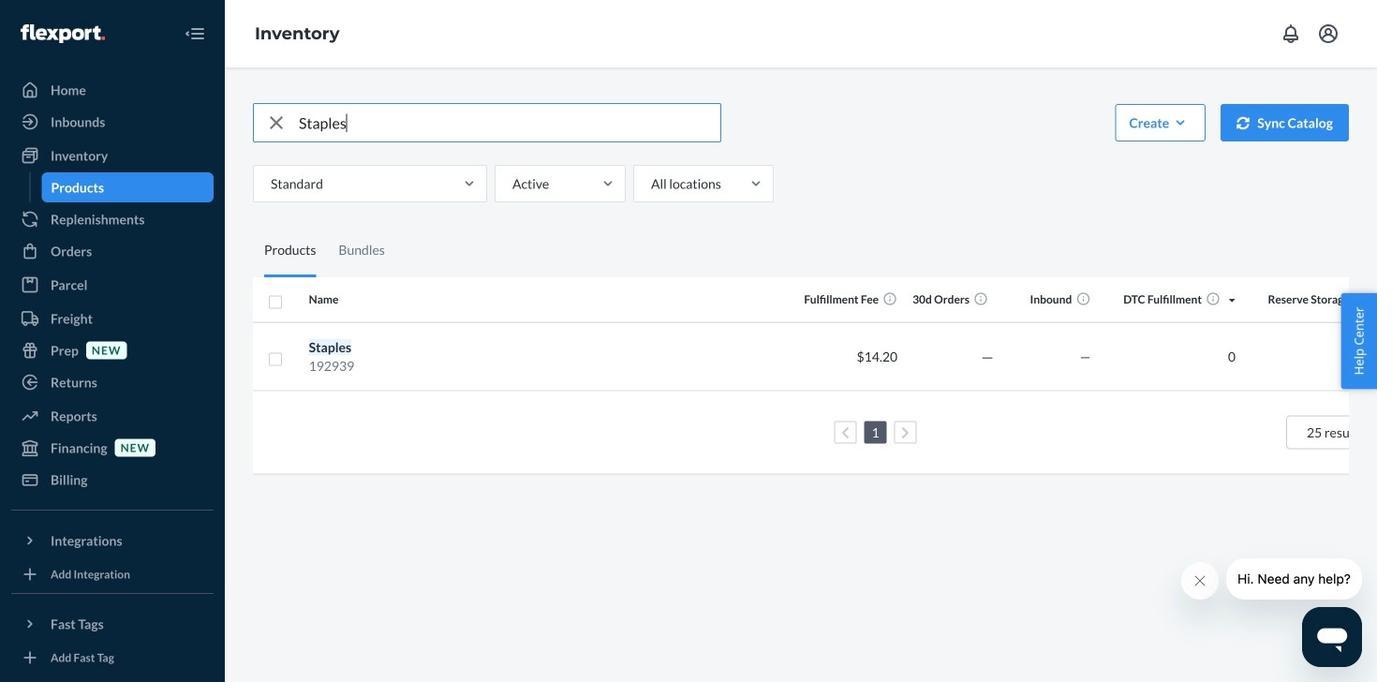 Task type: locate. For each thing, give the bounding box(es) containing it.
1 vertical spatial square image
[[268, 352, 283, 367]]

option
[[1307, 425, 1378, 440]]

square image
[[268, 295, 283, 310], [268, 352, 283, 367]]

0 vertical spatial square image
[[268, 295, 283, 310]]

1 square image from the top
[[268, 295, 283, 310]]

open account menu image
[[1318, 22, 1340, 45]]

chevron left image
[[842, 426, 850, 439]]

close navigation image
[[184, 22, 206, 45]]

sync alt image
[[1237, 116, 1250, 130]]

open notifications image
[[1280, 22, 1303, 45]]



Task type: vqa. For each thing, say whether or not it's contained in the screenshot.
1st square icon from the top
yes



Task type: describe. For each thing, give the bounding box(es) containing it.
flexport logo image
[[21, 24, 105, 43]]

chevron right image
[[902, 426, 910, 439]]

Search inventory by name or sku text field
[[299, 104, 721, 142]]

2 square image from the top
[[268, 352, 283, 367]]



